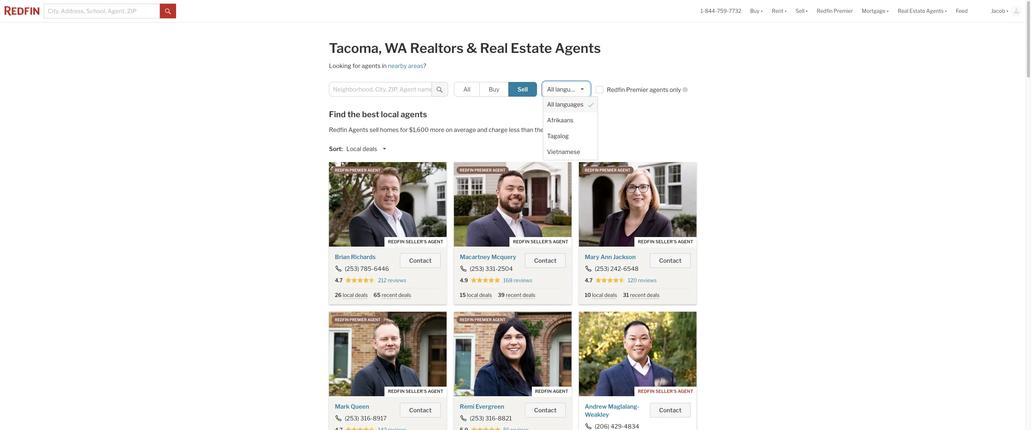 Task type: locate. For each thing, give the bounding box(es) containing it.
1 horizontal spatial buy
[[750, 8, 760, 14]]

0 vertical spatial submit search image
[[165, 8, 171, 14]]

1 horizontal spatial the
[[535, 126, 544, 133]]

sell inside radio
[[518, 86, 528, 93]]

6548
[[623, 265, 639, 272]]

0 horizontal spatial agents
[[362, 63, 381, 69]]

find
[[329, 110, 346, 119]]

rent ▾ button
[[768, 0, 792, 22]]

4.7 up 26
[[335, 277, 343, 283]]

submit search image
[[165, 8, 171, 14], [437, 87, 443, 93]]

mark queen link
[[335, 403, 369, 410]]

26 local deals
[[335, 292, 368, 298]]

sell right buy option
[[518, 86, 528, 93]]

&
[[466, 40, 477, 56]]

3 ▾ from the left
[[806, 8, 808, 14]]

photo of macartney mcquery image
[[454, 162, 572, 247]]

deals left 65
[[355, 292, 368, 298]]

4.7
[[335, 277, 343, 283], [585, 277, 593, 283]]

buy ▾
[[750, 8, 763, 14]]

the right than
[[535, 126, 544, 133]]

languages up afrikaans
[[556, 101, 584, 108]]

seller's
[[406, 239, 427, 245], [531, 239, 552, 245], [656, 239, 677, 245], [406, 389, 427, 394], [656, 389, 677, 394]]

4 ▾ from the left
[[887, 8, 889, 14]]

sell
[[796, 8, 805, 14], [518, 86, 528, 93]]

2 vertical spatial agents
[[401, 110, 427, 119]]

mary ann jackson link
[[585, 254, 636, 261]]

option group
[[454, 82, 537, 97]]

afrikaans
[[547, 117, 574, 124]]

▾ left rent
[[761, 8, 763, 14]]

redfin seller's agent for 2504
[[513, 239, 568, 245]]

sort:
[[329, 145, 343, 152]]

0 vertical spatial sell
[[796, 8, 805, 14]]

agent
[[368, 168, 381, 172], [493, 168, 506, 172], [618, 168, 631, 172], [428, 239, 443, 245], [553, 239, 568, 245], [678, 239, 693, 245], [368, 318, 381, 322], [493, 318, 506, 322], [428, 389, 443, 394], [553, 389, 568, 394], [678, 389, 693, 394]]

1 ▾ from the left
[[761, 8, 763, 14]]

2 ▾ from the left
[[785, 8, 787, 14]]

buy
[[750, 8, 760, 14], [489, 86, 500, 93]]

1 horizontal spatial redfin
[[607, 86, 625, 93]]

1 horizontal spatial 4.7
[[585, 277, 593, 283]]

all inside dialog
[[547, 101, 554, 108]]

seller's for 6548
[[656, 239, 677, 245]]

buy inside dropdown button
[[750, 8, 760, 14]]

list box
[[543, 82, 598, 160]]

deals down rating 4.9 out of 5 element
[[479, 292, 492, 298]]

all languages inside dialog
[[547, 101, 584, 108]]

1 vertical spatial agents
[[650, 86, 669, 93]]

1 horizontal spatial real
[[898, 8, 909, 14]]

local
[[381, 110, 399, 119], [343, 292, 354, 298], [467, 292, 478, 298], [592, 292, 603, 298]]

0 vertical spatial estate
[[910, 8, 925, 14]]

3 reviews from the left
[[638, 277, 657, 283]]

estate
[[910, 8, 925, 14], [511, 40, 552, 56]]

2 vertical spatial redfin
[[329, 126, 347, 133]]

all languages up all languages element
[[547, 86, 584, 93]]

(253) 785-6446
[[345, 265, 389, 272]]

deals for 39 recent deals
[[523, 292, 536, 298]]

0 vertical spatial the
[[348, 110, 360, 119]]

1 vertical spatial all languages
[[547, 101, 584, 108]]

0 horizontal spatial recent
[[382, 292, 397, 298]]

rating 4.7 out of 5 element down (253) 316-8917 button
[[346, 427, 375, 430]]

all
[[463, 86, 471, 93], [547, 86, 554, 93], [547, 101, 554, 108]]

▾ left the feed at the right of the page
[[945, 8, 947, 14]]

(253) for (253) 331-2504
[[470, 265, 484, 272]]

areas
[[408, 63, 423, 69]]

deals left 31
[[605, 292, 617, 298]]

premier for mcquery
[[475, 168, 492, 172]]

premier
[[350, 168, 367, 172], [475, 168, 492, 172], [600, 168, 617, 172], [350, 318, 367, 322], [475, 318, 492, 322]]

0 horizontal spatial for
[[353, 63, 361, 69]]

redfin seller's agent for 8917
[[388, 389, 443, 394]]

▾ right rent ▾
[[806, 8, 808, 14]]

0 horizontal spatial 316-
[[360, 415, 373, 422]]

(253)
[[345, 265, 359, 272], [470, 265, 484, 272], [595, 265, 609, 272], [345, 415, 359, 422], [470, 415, 484, 422]]

redfin premier agent
[[335, 168, 381, 172], [460, 168, 506, 172], [585, 168, 631, 172], [335, 318, 381, 322], [460, 318, 506, 322]]

all left buy option
[[463, 86, 471, 93]]

all inside option
[[463, 86, 471, 93]]

2 horizontal spatial recent
[[630, 292, 646, 298]]

homes
[[380, 126, 399, 133]]

local up homes
[[381, 110, 399, 119]]

0 horizontal spatial premier
[[626, 86, 648, 93]]

0 horizontal spatial reviews
[[388, 277, 406, 283]]

City, Address, School, Agent, ZIP search field
[[44, 4, 160, 18]]

(253) down remi evergreen
[[470, 415, 484, 422]]

0 vertical spatial buy
[[750, 8, 760, 14]]

0 horizontal spatial redfin
[[329, 126, 347, 133]]

real right "&"
[[480, 40, 508, 56]]

agents left in
[[362, 63, 381, 69]]

reviews right 168 at the left of page
[[514, 277, 532, 283]]

2 316- from the left
[[485, 415, 498, 422]]

2 all languages from the top
[[547, 101, 584, 108]]

seller's for 8917
[[406, 389, 427, 394]]

1 vertical spatial redfin
[[607, 86, 625, 93]]

buy right 7732
[[750, 8, 760, 14]]

sell
[[370, 126, 379, 133]]

5 ▾ from the left
[[945, 8, 947, 14]]

deals down 168 reviews
[[523, 292, 536, 298]]

▾
[[761, 8, 763, 14], [785, 8, 787, 14], [806, 8, 808, 14], [887, 8, 889, 14], [945, 8, 947, 14], [1007, 8, 1009, 14]]

agents for premier
[[650, 86, 669, 93]]

844-
[[705, 8, 717, 14]]

1 vertical spatial real
[[480, 40, 508, 56]]

65 recent deals
[[374, 292, 411, 298]]

0 horizontal spatial sell
[[518, 86, 528, 93]]

(253) down the brian richards
[[345, 265, 359, 272]]

recent right 65
[[382, 292, 397, 298]]

6446
[[374, 265, 389, 272]]

andrew maglalang- weakley link
[[585, 403, 640, 419]]

sell ▾
[[796, 8, 808, 14]]

mark queen
[[335, 403, 369, 410]]

331-
[[485, 265, 498, 272]]

0 vertical spatial redfin
[[817, 8, 833, 14]]

feed button
[[952, 0, 987, 22]]

3 recent from the left
[[630, 292, 646, 298]]

the right find
[[348, 110, 360, 119]]

buy inside option
[[489, 86, 500, 93]]

deals
[[363, 146, 377, 153], [355, 292, 368, 298], [399, 292, 411, 298], [479, 292, 492, 298], [523, 292, 536, 298], [605, 292, 617, 298], [647, 292, 660, 298]]

sell inside dropdown button
[[796, 8, 805, 14]]

1 horizontal spatial estate
[[910, 8, 925, 14]]

all languages up afrikaans
[[547, 101, 584, 108]]

languages up all languages element
[[556, 86, 584, 93]]

agents for for
[[362, 63, 381, 69]]

mary
[[585, 254, 599, 261]]

photo of remi evergreen image
[[454, 312, 572, 396]]

andrew maglalang- weakley
[[585, 403, 640, 419]]

0 horizontal spatial the
[[348, 110, 360, 119]]

redfin premier agents only
[[607, 86, 681, 93]]

316- up rating 5.0 out of 5 element
[[485, 415, 498, 422]]

deals down 120 reviews
[[647, 292, 660, 298]]

the
[[348, 110, 360, 119], [535, 126, 544, 133]]

sell for sell ▾
[[796, 8, 805, 14]]

0 horizontal spatial buy
[[489, 86, 500, 93]]

1 reviews from the left
[[388, 277, 406, 283]]

1 vertical spatial estate
[[511, 40, 552, 56]]

local for mary ann jackson
[[592, 292, 603, 298]]

redfin premier agent for richards
[[335, 168, 381, 172]]

premier
[[834, 8, 853, 14], [626, 86, 648, 93]]

all up afrikaans
[[547, 101, 554, 108]]

brian richards link
[[335, 254, 376, 261]]

1 vertical spatial languages
[[556, 101, 584, 108]]

Neighborhood, City, ZIP, Agent name search field
[[329, 82, 432, 97]]

real right mortgage ▾
[[898, 8, 909, 14]]

1 horizontal spatial sell
[[796, 8, 805, 14]]

0 vertical spatial agents
[[926, 8, 944, 14]]

contact for 6548
[[659, 257, 682, 264]]

1 horizontal spatial premier
[[834, 8, 853, 14]]

0 horizontal spatial 4.7
[[335, 277, 343, 283]]

▾ right mortgage
[[887, 8, 889, 14]]

▾ right rent
[[785, 8, 787, 14]]

0 vertical spatial agents
[[362, 63, 381, 69]]

1 vertical spatial sell
[[518, 86, 528, 93]]

deals for 15 local deals
[[479, 292, 492, 298]]

premier inside "button"
[[834, 8, 853, 14]]

redfin premier agent for mcquery
[[460, 168, 506, 172]]

premier for redfin premier
[[834, 8, 853, 14]]

wa
[[385, 40, 407, 56]]

fee.
[[582, 126, 593, 133]]

rating 4.7 out of 5 element
[[346, 277, 375, 284], [596, 277, 625, 284], [346, 427, 375, 430]]

316-
[[360, 415, 373, 422], [485, 415, 498, 422]]

0 vertical spatial all languages
[[547, 86, 584, 93]]

than
[[521, 126, 534, 133]]

▾ inside dropdown button
[[945, 8, 947, 14]]

contact button
[[400, 253, 441, 268], [525, 253, 566, 268], [650, 253, 691, 268], [400, 403, 441, 418], [525, 403, 566, 418], [650, 403, 691, 418]]

1 horizontal spatial submit search image
[[437, 87, 443, 93]]

deals right local
[[363, 146, 377, 153]]

0 vertical spatial real
[[898, 8, 909, 14]]

premier for richards
[[350, 168, 367, 172]]

15 local deals
[[460, 292, 492, 298]]

1 vertical spatial premier
[[626, 86, 648, 93]]

photo of brian richards image
[[329, 162, 447, 247]]

(253) 331-2504 button
[[460, 265, 513, 272]]

recent for (253) 242-6548
[[630, 292, 646, 298]]

1 vertical spatial submit search image
[[437, 87, 443, 93]]

andrew
[[585, 403, 607, 410]]

(253) down ann
[[595, 265, 609, 272]]

0 horizontal spatial submit search image
[[165, 8, 171, 14]]

deals for 26 local deals
[[355, 292, 368, 298]]

buy ▾ button
[[746, 0, 768, 22]]

316- for 8917
[[360, 415, 373, 422]]

buy for buy ▾
[[750, 8, 760, 14]]

rating 4.7 out of 5 element for 242-
[[596, 277, 625, 284]]

realtors
[[410, 40, 464, 56]]

local
[[346, 146, 361, 153]]

reviews right 212
[[388, 277, 406, 283]]

2 reviews from the left
[[514, 277, 532, 283]]

average
[[454, 126, 476, 133]]

1 horizontal spatial 316-
[[485, 415, 498, 422]]

2 horizontal spatial agents
[[926, 8, 944, 14]]

2 horizontal spatial reviews
[[638, 277, 657, 283]]

4.7 up the 10
[[585, 277, 593, 283]]

contact for 2504
[[534, 257, 557, 264]]

contact button for (253) 785-6446
[[400, 253, 441, 268]]

1 vertical spatial buy
[[489, 86, 500, 93]]

1 horizontal spatial agents
[[555, 40, 601, 56]]

reviews right 120
[[638, 277, 657, 283]]

316- down the queen
[[360, 415, 373, 422]]

0 vertical spatial languages
[[556, 86, 584, 93]]

rating 4.7 out of 5 element down (253) 785-6446 button
[[346, 277, 375, 284]]

2 horizontal spatial redfin
[[817, 8, 833, 14]]

redfin seller's agent for 6446
[[388, 239, 443, 245]]

▾ right jacob
[[1007, 8, 1009, 14]]

1 vertical spatial for
[[400, 126, 408, 133]]

redfin
[[335, 168, 349, 172], [460, 168, 474, 172], [585, 168, 599, 172], [388, 239, 405, 245], [513, 239, 530, 245], [638, 239, 655, 245], [335, 318, 349, 322], [460, 318, 474, 322], [388, 389, 405, 394], [535, 389, 552, 394], [638, 389, 655, 394]]

1 316- from the left
[[360, 415, 373, 422]]

4.7 for (253) 242-6548
[[585, 277, 593, 283]]

(253) 316-8821 button
[[460, 415, 512, 422]]

rent ▾ button
[[772, 0, 787, 22]]

redfin inside "button"
[[817, 8, 833, 14]]

agents left only
[[650, 86, 669, 93]]

0 vertical spatial premier
[[834, 8, 853, 14]]

0 horizontal spatial agents
[[348, 126, 368, 133]]

contact button for (253) 331-2504
[[525, 253, 566, 268]]

real inside dropdown button
[[898, 8, 909, 14]]

2 4.7 from the left
[[585, 277, 593, 283]]

local right 26
[[343, 292, 354, 298]]

2 recent from the left
[[506, 292, 522, 298]]

rating 4.7 out of 5 element down (253) 242-6548 "button"
[[596, 277, 625, 284]]

for right homes
[[400, 126, 408, 133]]

for
[[353, 63, 361, 69], [400, 126, 408, 133]]

2 horizontal spatial agents
[[650, 86, 669, 93]]

buy right all option
[[489, 86, 500, 93]]

1 horizontal spatial recent
[[506, 292, 522, 298]]

local for macartney mcquery
[[467, 292, 478, 298]]

1-844-759-7732 link
[[701, 8, 742, 14]]

6 ▾ from the left
[[1007, 8, 1009, 14]]

120
[[628, 277, 637, 283]]

agents up $1,600
[[401, 110, 427, 119]]

1 horizontal spatial reviews
[[514, 277, 532, 283]]

buy for buy
[[489, 86, 500, 93]]

contact for 8917
[[409, 407, 432, 414]]

4.7 for (253) 785-6446
[[335, 277, 343, 283]]

local right the 15
[[467, 292, 478, 298]]

759-
[[717, 8, 729, 14]]

redfin premier agent for evergreen
[[460, 318, 506, 322]]

for right looking
[[353, 63, 361, 69]]

rent
[[772, 8, 784, 14]]

local right the 10
[[592, 292, 603, 298]]

168 reviews
[[503, 277, 532, 283]]

2 languages from the top
[[556, 101, 584, 108]]

dialog
[[543, 96, 598, 160]]

macartney mcquery link
[[460, 254, 516, 261]]

(253) down mark queen link
[[345, 415, 359, 422]]

sell right rent ▾
[[796, 8, 805, 14]]

$1,600
[[409, 126, 429, 133]]

1 vertical spatial agents
[[555, 40, 601, 56]]

reviews
[[388, 277, 406, 283], [514, 277, 532, 283], [638, 277, 657, 283]]

redfin seller's agent for 6548
[[638, 239, 693, 245]]

deals down 212 reviews
[[399, 292, 411, 298]]

▾ for sell ▾
[[806, 8, 808, 14]]

1 recent from the left
[[382, 292, 397, 298]]

redfin
[[817, 8, 833, 14], [607, 86, 625, 93], [329, 126, 347, 133]]

redfin seller's agent
[[388, 239, 443, 245], [513, 239, 568, 245], [638, 239, 693, 245], [388, 389, 443, 394], [638, 389, 693, 394]]

all up all languages element
[[547, 86, 554, 93]]

recent right the 39
[[506, 292, 522, 298]]

(253) down macartney
[[470, 265, 484, 272]]

deals for 65 recent deals
[[399, 292, 411, 298]]

jacob ▾
[[992, 8, 1009, 14]]

1 4.7 from the left
[[335, 277, 343, 283]]

mark
[[335, 403, 350, 410]]

recent right 31
[[630, 292, 646, 298]]



Task type: vqa. For each thing, say whether or not it's contained in the screenshot.


Task type: describe. For each thing, give the bounding box(es) containing it.
(253) for (253) 316-8917
[[345, 415, 359, 422]]

Sell radio
[[509, 82, 537, 97]]

reviews for 2504
[[514, 277, 532, 283]]

local deals
[[346, 146, 377, 153]]

agents inside dropdown button
[[926, 8, 944, 14]]

rating 5.0 out of 5 element
[[471, 427, 501, 430]]

and
[[477, 126, 488, 133]]

only
[[670, 86, 681, 93]]

rating 4.7 out of 5 element for 316-
[[346, 427, 375, 430]]

2 vertical spatial agents
[[348, 126, 368, 133]]

sell ▾ button
[[796, 0, 808, 22]]

rating 4.9 out of 5 element
[[471, 277, 500, 284]]

tacoma, wa realtors & real estate agents
[[329, 40, 601, 56]]

0 horizontal spatial real
[[480, 40, 508, 56]]

contact button for (253) 316-8917
[[400, 403, 441, 418]]

15
[[460, 292, 466, 298]]

contact button for (253) 316-8821
[[525, 403, 566, 418]]

10
[[585, 292, 591, 298]]

evergreen
[[476, 403, 504, 410]]

0 horizontal spatial estate
[[511, 40, 552, 56]]

queen
[[351, 403, 369, 410]]

dialog containing all languages
[[543, 96, 598, 160]]

local for brian richards
[[343, 292, 354, 298]]

sell ▾ button
[[792, 0, 813, 22]]

feed
[[956, 8, 968, 14]]

(253) 316-8917
[[345, 415, 387, 422]]

more
[[430, 126, 445, 133]]

1 all languages from the top
[[547, 86, 584, 93]]

8821
[[498, 415, 512, 422]]

mortgage
[[862, 8, 886, 14]]

mortgage ▾ button
[[862, 0, 889, 22]]

remi
[[460, 403, 474, 410]]

212
[[378, 277, 387, 283]]

deals for 31 recent deals
[[647, 292, 660, 298]]

1-
[[701, 8, 705, 14]]

weakley
[[585, 412, 609, 419]]

120 reviews
[[628, 277, 657, 283]]

tagalog
[[547, 133, 569, 140]]

all languages element
[[544, 97, 598, 113]]

seller's for 2504
[[531, 239, 552, 245]]

looking for agents in nearby areas ?
[[329, 63, 426, 69]]

list box containing all languages
[[543, 82, 598, 160]]

redfin for redfin premier agents only
[[607, 86, 625, 93]]

1 horizontal spatial for
[[400, 126, 408, 133]]

(253) 242-6548
[[595, 265, 639, 272]]

premier for evergreen
[[475, 318, 492, 322]]

redfin premier agent for queen
[[335, 318, 381, 322]]

real estate agents ▾ link
[[898, 0, 947, 22]]

jacob
[[992, 8, 1005, 14]]

▾ for jacob ▾
[[1007, 8, 1009, 14]]

contact for 6446
[[409, 257, 432, 264]]

1-844-759-7732
[[701, 8, 742, 14]]

redfin premier agent for ann
[[585, 168, 631, 172]]

remi evergreen
[[460, 403, 504, 410]]

best
[[362, 110, 379, 119]]

1 languages from the top
[[556, 86, 584, 93]]

less
[[509, 126, 520, 133]]

sell for sell
[[518, 86, 528, 93]]

option group containing all
[[454, 82, 537, 97]]

1 vertical spatial the
[[535, 126, 544, 133]]

212 reviews
[[378, 277, 406, 283]]

(253) for (253) 242-6548
[[595, 265, 609, 272]]

redfin premier button
[[813, 0, 858, 22]]

rent ▾
[[772, 8, 787, 14]]

photo of mary ann jackson image
[[579, 162, 697, 247]]

recent for (253) 785-6446
[[382, 292, 397, 298]]

redfin premier
[[817, 8, 853, 14]]

brian
[[335, 254, 350, 261]]

mortgage ▾
[[862, 8, 889, 14]]

(253) 316-8917 button
[[335, 415, 387, 422]]

(253) 785-6446 button
[[335, 265, 389, 272]]

recent for (253) 331-2504
[[506, 292, 522, 298]]

▾ for mortgage ▾
[[887, 8, 889, 14]]

(253) for (253) 316-8821
[[470, 415, 484, 422]]

jackson
[[613, 254, 636, 261]]

tacoma,
[[329, 40, 382, 56]]

▾ for buy ▾
[[761, 8, 763, 14]]

nearby
[[388, 63, 407, 69]]

242-
[[610, 265, 623, 272]]

26
[[335, 292, 342, 298]]

1 horizontal spatial agents
[[401, 110, 427, 119]]

photo of andrew maglalang-weakley image
[[579, 312, 697, 396]]

785-
[[360, 265, 374, 272]]

typical
[[545, 126, 563, 133]]

0 vertical spatial for
[[353, 63, 361, 69]]

mcquery
[[492, 254, 516, 261]]

estate inside dropdown button
[[910, 8, 925, 14]]

redfin for redfin premier
[[817, 8, 833, 14]]

31
[[623, 292, 629, 298]]

contact for 8821
[[534, 407, 557, 414]]

reviews for 6446
[[388, 277, 406, 283]]

real estate agents ▾ button
[[894, 0, 952, 22]]

contact button for (253) 242-6548
[[650, 253, 691, 268]]

39
[[498, 292, 505, 298]]

(253) 331-2504
[[470, 265, 513, 272]]

39 recent deals
[[498, 292, 536, 298]]

Buy radio
[[480, 82, 509, 97]]

(253) for (253) 785-6446
[[345, 265, 359, 272]]

premier for ann
[[600, 168, 617, 172]]

remi evergreen link
[[460, 403, 504, 410]]

redfin for redfin agents sell homes for $1,600 more on average and charge less than the typical listing fee.
[[329, 126, 347, 133]]

buy ▾ button
[[750, 0, 763, 22]]

4.9
[[460, 277, 468, 283]]

in
[[382, 63, 387, 69]]

premier for redfin premier agents only
[[626, 86, 648, 93]]

?
[[423, 63, 426, 69]]

richards
[[351, 254, 376, 261]]

redfin agent
[[535, 389, 568, 394]]

photo of mark queen image
[[329, 312, 447, 396]]

7732
[[729, 8, 742, 14]]

▾ for rent ▾
[[785, 8, 787, 14]]

reviews for 6548
[[638, 277, 657, 283]]

deals for 10 local deals
[[605, 292, 617, 298]]

31 recent deals
[[623, 292, 660, 298]]

ann
[[601, 254, 612, 261]]

premier for queen
[[350, 318, 367, 322]]

nearby areas link
[[388, 63, 423, 69]]

316- for 8821
[[485, 415, 498, 422]]

8917
[[373, 415, 387, 422]]

rating 4.7 out of 5 element for 785-
[[346, 277, 375, 284]]

charge
[[489, 126, 508, 133]]

(253) 316-8821
[[470, 415, 512, 422]]

listing
[[565, 126, 581, 133]]

find the best local agents
[[329, 110, 427, 119]]

seller's for 6446
[[406, 239, 427, 245]]

mary ann jackson
[[585, 254, 636, 261]]

All radio
[[454, 82, 480, 97]]



